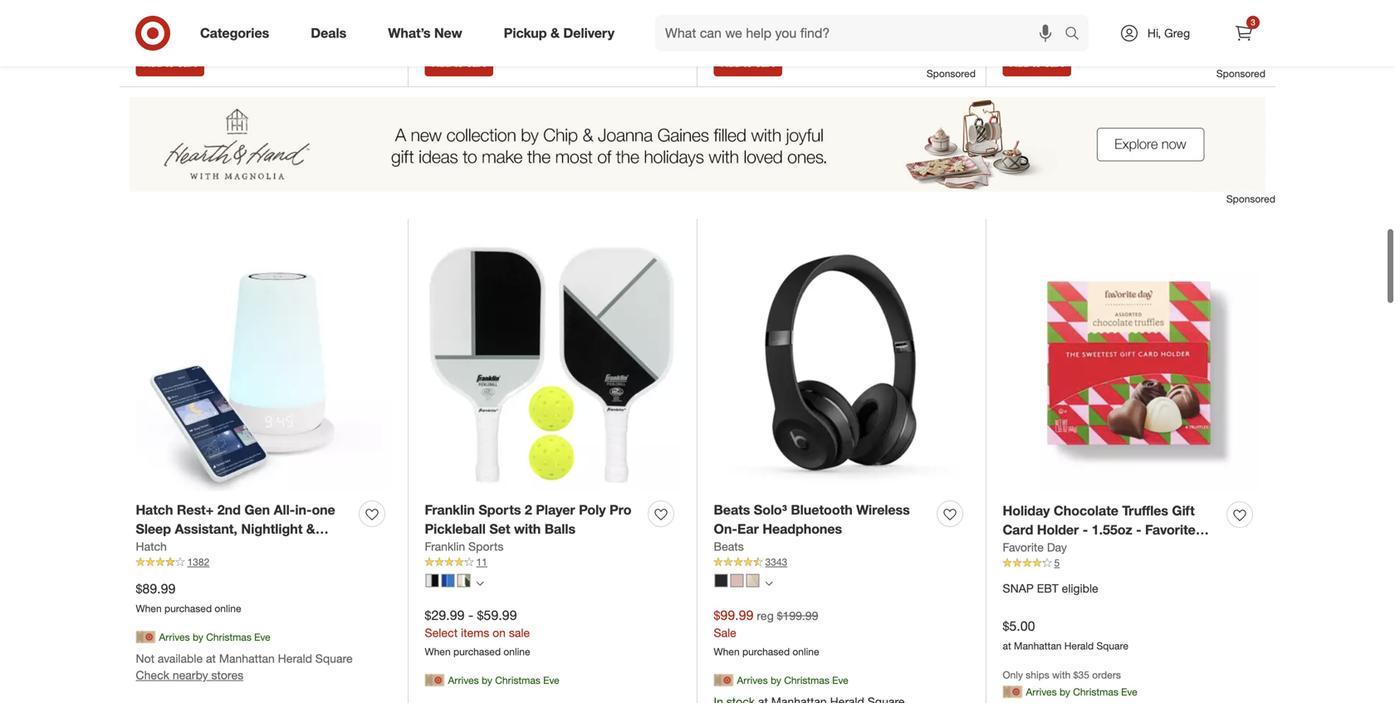 Task type: vqa. For each thing, say whether or not it's contained in the screenshot.
Sign in to check out
no



Task type: describe. For each thing, give the bounding box(es) containing it.
$35
[[1073, 669, 1089, 681]]

$89.99
[[136, 581, 176, 597]]

online inside $89.99 when purchased online
[[215, 603, 241, 615]]

franklin for franklin sports 2 player poly pro pickleball set with balls
[[425, 502, 475, 518]]

when inside $89.99 when purchased online
[[136, 603, 162, 615]]

& inside hatch rest+ 2nd gen all-in-one sleep assistant, nightlight & sound machine with back-up battery
[[306, 521, 315, 537]]

franklin sports 2 player poly pro pickleball set with balls link
[[425, 501, 641, 539]]

poly
[[579, 502, 606, 518]]

add for third add to cart button from right
[[432, 57, 451, 69]]

add to cart for third add to cart button from right
[[432, 57, 486, 69]]

one
[[312, 502, 335, 518]]

herald inside $5.00 at manhattan herald square
[[1064, 640, 1094, 652]]

hatch for hatch rest+ 2nd gen all-in-one sleep assistant, nightlight & sound machine with back-up battery
[[136, 502, 173, 518]]

holder
[[1037, 522, 1079, 538]]

to for third add to cart button from right
[[454, 57, 463, 69]]

in
[[1003, 4, 1012, 19]]

in-
[[295, 502, 312, 518]]

all colors image
[[476, 580, 484, 588]]

not available at manhattan herald square check nearby stores
[[136, 651, 353, 683]]

2 inside franklin sports 2 player poly pro pickleball set with balls
[[525, 502, 532, 518]]

chocolate
[[1054, 503, 1119, 519]]

only
[[1003, 669, 1023, 681]]

arrives by christmas eve for seasonal shipping icon below select
[[448, 674, 559, 687]]

with inside franklin sports 2 player poly pro pickleball set with balls
[[514, 521, 541, 537]]

2 inside in stock at  manhattan herald square ready within 2 hours with pickup
[[1073, 21, 1079, 36]]

ear
[[737, 521, 759, 537]]

arrives by christmas eve for seasonal shipping icon above not on the bottom left
[[159, 631, 270, 644]]

all-
[[274, 502, 295, 518]]

1 horizontal spatial -
[[1083, 522, 1088, 538]]

within
[[1039, 21, 1070, 36]]

3 link
[[1226, 15, 1262, 51]]

by down "$29.99 - $59.99 select items on sale when purchased online"
[[482, 674, 492, 687]]

balls
[[545, 521, 576, 537]]

sound
[[136, 540, 176, 556]]

gen
[[244, 502, 270, 518]]

search button
[[1057, 15, 1097, 55]]

pickup
[[504, 25, 547, 41]]

hatch for hatch
[[136, 540, 167, 554]]

snap
[[1003, 581, 1034, 596]]

eligible
[[1062, 581, 1098, 596]]

deals link
[[297, 15, 367, 51]]

pickup & delivery link
[[490, 15, 635, 51]]

3343
[[765, 556, 787, 569]]

hi,
[[1148, 26, 1161, 40]]

headphones
[[763, 521, 842, 537]]

1 horizontal spatial &
[[551, 25, 560, 41]]

categories
[[200, 25, 269, 41]]

all colors element for reg
[[765, 578, 773, 588]]

favorite inside holiday chocolate truffles gift card holder - 1.55oz - favorite day™
[[1145, 522, 1196, 538]]

on-
[[714, 521, 737, 537]]

2nd
[[217, 502, 241, 518]]

11
[[476, 556, 487, 569]]

select
[[425, 626, 458, 640]]

with inside hatch rest+ 2nd gen all-in-one sleep assistant, nightlight & sound machine with back-up battery
[[237, 540, 264, 556]]

at for in stock at  manhattan herald square ready within 2 hours with pickup
[[1047, 4, 1057, 19]]

all colors image
[[765, 580, 773, 588]]

$5.00
[[1003, 618, 1035, 634]]

$5.00 at manhattan herald square
[[1003, 618, 1128, 652]]

pink/green image
[[457, 574, 470, 587]]

day
[[1047, 540, 1067, 555]]

stores
[[211, 668, 243, 683]]

purchased inside "$29.99 - $59.99 select items on sale when purchased online"
[[453, 646, 501, 658]]

herald for in stock at  manhattan herald square ready within 2 hours with pickup
[[1119, 4, 1153, 19]]

ready
[[1003, 21, 1036, 36]]

reg
[[757, 609, 774, 623]]

snap ebt eligible
[[1003, 581, 1098, 596]]

1382
[[187, 556, 209, 569]]

add for fourth add to cart button from left
[[1010, 57, 1029, 69]]

$99.99
[[714, 607, 754, 623]]

add to cart for fourth add to cart button from left
[[1010, 57, 1064, 69]]

ebt
[[1037, 581, 1059, 596]]

rest+
[[177, 502, 214, 518]]

christmas for seasonal shipping icon above not on the bottom left
[[206, 631, 251, 644]]

2 add to cart button from the left
[[425, 50, 493, 76]]

available
[[158, 651, 203, 666]]

purchased inside $99.99 reg $199.99 sale when purchased online
[[742, 646, 790, 658]]

4 add to cart button from the left
[[1003, 50, 1071, 76]]

arrives by christmas eve for seasonal shipping icon under only
[[1026, 686, 1137, 698]]

manhattan for not available at manhattan herald square check nearby stores
[[219, 651, 275, 666]]

nearby
[[173, 668, 208, 683]]

sale
[[509, 626, 530, 640]]

sale
[[714, 626, 736, 640]]

arrives by christmas eve for seasonal shipping icon underneath sale
[[737, 674, 848, 687]]

to for 4th add to cart button from right
[[165, 57, 174, 69]]

$89.99 when purchased online
[[136, 581, 241, 615]]

hatch rest+ 2nd gen all-in-one sleep assistant, nightlight & sound machine with back-up battery link
[[136, 501, 353, 575]]

pickleball
[[425, 521, 486, 537]]

11 link
[[425, 555, 681, 570]]

hatch rest+ 2nd gen all-in-one sleep assistant, nightlight & sound machine with back-up battery
[[136, 502, 335, 575]]

deals
[[311, 25, 346, 41]]

on
[[493, 626, 506, 640]]

arrives up available
[[159, 631, 190, 644]]

franklin for franklin sports
[[425, 540, 465, 554]]

$199.99
[[777, 609, 818, 623]]

christmas for seasonal shipping icon below select
[[495, 674, 540, 687]]

add for 4th add to cart button from right
[[143, 57, 162, 69]]

1.55oz
[[1092, 522, 1132, 538]]

items
[[461, 626, 489, 640]]

gift
[[1172, 503, 1195, 519]]

all colors element for -
[[476, 578, 484, 588]]

franklin sports
[[425, 540, 504, 554]]

hi, greg
[[1148, 26, 1190, 40]]

3
[[1251, 17, 1255, 27]]

arrives down items
[[448, 674, 479, 687]]



Task type: locate. For each thing, give the bounding box(es) containing it.
at up the within
[[1047, 4, 1057, 19]]

stock
[[1015, 4, 1044, 19]]

at down $5.00
[[1003, 640, 1011, 652]]

at inside $5.00 at manhattan herald square
[[1003, 640, 1011, 652]]

holiday chocolate truffles gift card holder - 1.55oz - favorite day™ image
[[1003, 235, 1259, 492], [1003, 235, 1259, 492]]

online inside "$29.99 - $59.99 select items on sale when purchased online"
[[504, 646, 530, 658]]

1 horizontal spatial all colors element
[[765, 578, 773, 588]]

arrives by christmas eve down $99.99 reg $199.99 sale when purchased online
[[737, 674, 848, 687]]

only ships with $35 orders
[[1003, 669, 1121, 681]]

back-
[[268, 540, 305, 556]]

greg
[[1164, 26, 1190, 40]]

1 horizontal spatial herald
[[1064, 640, 1094, 652]]

1 franklin from the top
[[425, 502, 475, 518]]

with down nightlight
[[237, 540, 264, 556]]

cart
[[177, 57, 197, 69], [466, 57, 486, 69], [755, 57, 775, 69], [1044, 57, 1064, 69]]

hatch
[[136, 502, 173, 518], [136, 540, 167, 554]]

what's
[[388, 25, 430, 41]]

black/white image
[[426, 574, 439, 587]]

3 cart from the left
[[755, 57, 775, 69]]

search
[[1057, 27, 1097, 43]]

2 add to cart from the left
[[432, 57, 486, 69]]

seasonal shipping icon image
[[136, 627, 156, 647], [425, 671, 445, 690], [714, 671, 734, 690], [1003, 682, 1023, 702]]

2 horizontal spatial online
[[793, 646, 819, 658]]

seasonal shipping icon image down sale
[[714, 671, 734, 690]]

1 horizontal spatial 2
[[1073, 21, 1079, 36]]

at inside in stock at  manhattan herald square ready within 2 hours with pickup
[[1047, 4, 1057, 19]]

by up available
[[193, 631, 203, 644]]

1 horizontal spatial purchased
[[453, 646, 501, 658]]

pickup
[[1140, 21, 1175, 36]]

new
[[434, 25, 462, 41]]

beats for beats
[[714, 540, 744, 554]]

sports inside franklin sports 2 player poly pro pickleball set with balls
[[479, 502, 521, 518]]

franklin down pickleball
[[425, 540, 465, 554]]

wireless
[[856, 502, 910, 518]]

2 beats from the top
[[714, 540, 744, 554]]

2 all colors element from the left
[[765, 578, 773, 588]]

square
[[1156, 4, 1194, 19], [1096, 640, 1128, 652], [315, 651, 353, 666]]

manhattan down $5.00
[[1014, 640, 1062, 652]]

up
[[305, 540, 321, 556]]

2 to from the left
[[454, 57, 463, 69]]

favorite down gift
[[1145, 522, 1196, 538]]

purchased down $89.99
[[164, 603, 212, 615]]

2 horizontal spatial at
[[1047, 4, 1057, 19]]

franklin inside franklin sports link
[[425, 540, 465, 554]]

by down $99.99 reg $199.99 sale when purchased online
[[771, 674, 781, 687]]

cart for 2nd add to cart button from the right
[[755, 57, 775, 69]]

orders
[[1092, 669, 1121, 681]]

arrives by christmas eve down $35
[[1026, 686, 1137, 698]]

4 add to cart from the left
[[1010, 57, 1064, 69]]

when down $89.99
[[136, 603, 162, 615]]

sponsored
[[927, 67, 976, 80], [1216, 67, 1266, 80], [1226, 193, 1275, 205]]

holiday
[[1003, 503, 1050, 519]]

beats down on-
[[714, 540, 744, 554]]

nightlight
[[241, 521, 303, 537]]

hatch inside hatch rest+ 2nd gen all-in-one sleep assistant, nightlight & sound machine with back-up battery
[[136, 502, 173, 518]]

0 vertical spatial sports
[[479, 502, 521, 518]]

when
[[136, 603, 162, 615], [425, 646, 451, 658], [714, 646, 740, 658]]

beats for beats solo³ bluetooth wireless on-ear headphones
[[714, 502, 750, 518]]

advertisement region
[[120, 97, 1275, 192]]

$29.99 - $59.99 select items on sale when purchased online
[[425, 607, 530, 658]]

christmas down $99.99 reg $199.99 sale when purchased online
[[784, 674, 829, 687]]

christmas down sale
[[495, 674, 540, 687]]

sports for franklin sports 2 player poly pro pickleball set with balls
[[479, 502, 521, 518]]

&
[[551, 25, 560, 41], [306, 521, 315, 537]]

3 add to cart button from the left
[[714, 50, 782, 76]]

manhattan for in stock at  manhattan herald square ready within 2 hours with pickup
[[1060, 4, 1116, 19]]

2 add from the left
[[432, 57, 451, 69]]

& up 'up' on the left bottom
[[306, 521, 315, 537]]

arrives by christmas eve up stores
[[159, 631, 270, 644]]

2 horizontal spatial herald
[[1119, 4, 1153, 19]]

arrives by christmas eve
[[159, 631, 270, 644], [448, 674, 559, 687], [737, 674, 848, 687], [1026, 686, 1137, 698]]

online
[[215, 603, 241, 615], [504, 646, 530, 658], [793, 646, 819, 658]]

seasonal shipping icon image down only
[[1003, 682, 1023, 702]]

0 horizontal spatial favorite
[[1003, 540, 1044, 555]]

add to cart button
[[136, 50, 204, 76], [425, 50, 493, 76], [714, 50, 782, 76], [1003, 50, 1071, 76]]

hatch rest+ 2nd gen all-in-one sleep assistant, nightlight & sound machine with back-up battery image
[[136, 235, 392, 491], [136, 235, 392, 491]]

0 horizontal spatial -
[[468, 607, 473, 623]]

0 horizontal spatial herald
[[278, 651, 312, 666]]

to for fourth add to cart button from left
[[1032, 57, 1041, 69]]

cart for fourth add to cart button from left
[[1044, 57, 1064, 69]]

in stock at  manhattan herald square ready within 2 hours with pickup
[[1003, 4, 1194, 36]]

2 horizontal spatial purchased
[[742, 646, 790, 658]]

with right the set
[[514, 521, 541, 537]]

favorite down card
[[1003, 540, 1044, 555]]

2 hatch from the top
[[136, 540, 167, 554]]

ships
[[1026, 669, 1049, 681]]

- down truffles
[[1136, 522, 1141, 538]]

1 cart from the left
[[177, 57, 197, 69]]

cart for third add to cart button from right
[[466, 57, 486, 69]]

beats solo³ bluetooth wireless on-ear headphones image
[[714, 235, 969, 491], [714, 235, 969, 491]]

0 horizontal spatial when
[[136, 603, 162, 615]]

square for in stock at  manhattan herald square ready within 2 hours with pickup
[[1156, 4, 1194, 19]]

1 add to cart button from the left
[[136, 50, 204, 76]]

beats solo³ bluetooth wireless on-ear headphones
[[714, 502, 910, 537]]

hours
[[1083, 21, 1112, 36]]

black image
[[715, 574, 728, 587]]

3 add to cart from the left
[[721, 57, 775, 69]]

manhattan inside not available at manhattan herald square check nearby stores
[[219, 651, 275, 666]]

franklin up pickleball
[[425, 502, 475, 518]]

herald inside in stock at  manhattan herald square ready within 2 hours with pickup
[[1119, 4, 1153, 19]]

0 vertical spatial beats
[[714, 502, 750, 518]]

0 vertical spatial hatch
[[136, 502, 173, 518]]

when down select
[[425, 646, 451, 658]]

$99.99 reg $199.99 sale when purchased online
[[714, 607, 819, 658]]

0 horizontal spatial 2
[[525, 502, 532, 518]]

2 left player
[[525, 502, 532, 518]]

0 horizontal spatial at
[[206, 651, 216, 666]]

0 vertical spatial franklin
[[425, 502, 475, 518]]

sports for franklin sports
[[468, 540, 504, 554]]

holiday chocolate truffles gift card holder - 1.55oz - favorite day™
[[1003, 503, 1196, 557]]

purchased inside $89.99 when purchased online
[[164, 603, 212, 615]]

What can we help you find? suggestions appear below search field
[[655, 15, 1069, 51]]

assistant,
[[175, 521, 237, 537]]

truffles
[[1122, 503, 1168, 519]]

online down 1382 link
[[215, 603, 241, 615]]

what's new link
[[374, 15, 483, 51]]

square inside not available at manhattan herald square check nearby stores
[[315, 651, 353, 666]]

purchased
[[164, 603, 212, 615], [453, 646, 501, 658], [742, 646, 790, 658]]

manhattan up stores
[[219, 651, 275, 666]]

0 horizontal spatial square
[[315, 651, 353, 666]]

0 horizontal spatial purchased
[[164, 603, 212, 615]]

0 horizontal spatial online
[[215, 603, 241, 615]]

1 add to cart from the left
[[143, 57, 197, 69]]

manhattan inside $5.00 at manhattan herald square
[[1014, 640, 1062, 652]]

not
[[136, 651, 154, 666]]

1 vertical spatial 2
[[525, 502, 532, 518]]

herald inside not available at manhattan herald square check nearby stores
[[278, 651, 312, 666]]

4 cart from the left
[[1044, 57, 1064, 69]]

& right pickup
[[551, 25, 560, 41]]

1 vertical spatial hatch
[[136, 540, 167, 554]]

arrives down the ships
[[1026, 686, 1057, 698]]

with inside in stock at  manhattan herald square ready within 2 hours with pickup
[[1115, 21, 1137, 36]]

christmas up not available at manhattan herald square check nearby stores
[[206, 631, 251, 644]]

holiday chocolate truffles gift card holder - 1.55oz - favorite day™ link
[[1003, 502, 1220, 557]]

solo³
[[754, 502, 787, 518]]

christmas for seasonal shipping icon under only
[[1073, 686, 1118, 698]]

bluetooth
[[791, 502, 853, 518]]

arrives down $99.99 reg $199.99 sale when purchased online
[[737, 674, 768, 687]]

5 link
[[1003, 556, 1259, 571]]

$29.99
[[425, 607, 465, 623]]

battery
[[136, 559, 183, 575]]

all colors element right pink/green image
[[476, 578, 484, 588]]

- down chocolate
[[1083, 522, 1088, 538]]

0 vertical spatial 2
[[1073, 21, 1079, 36]]

square inside in stock at  manhattan herald square ready within 2 hours with pickup
[[1156, 4, 1194, 19]]

1 hatch from the top
[[136, 502, 173, 518]]

franklin sports link
[[425, 539, 504, 555]]

1 horizontal spatial online
[[504, 646, 530, 658]]

seasonal shipping icon image down select
[[425, 671, 445, 690]]

0 horizontal spatial &
[[306, 521, 315, 537]]

1382 link
[[136, 555, 392, 570]]

when inside "$29.99 - $59.99 select items on sale when purchased online"
[[425, 646, 451, 658]]

beats up on-
[[714, 502, 750, 518]]

1 beats from the top
[[714, 502, 750, 518]]

1 to from the left
[[165, 57, 174, 69]]

square inside $5.00 at manhattan herald square
[[1096, 640, 1128, 652]]

3343 link
[[714, 555, 969, 570]]

with left $35
[[1052, 669, 1071, 681]]

1 vertical spatial beats
[[714, 540, 744, 554]]

0 vertical spatial favorite
[[1145, 522, 1196, 538]]

player
[[536, 502, 575, 518]]

2 horizontal spatial when
[[714, 646, 740, 658]]

1 vertical spatial sports
[[468, 540, 504, 554]]

blue/light blue image
[[441, 574, 455, 587]]

beats inside beats solo³ bluetooth wireless on-ear headphones
[[714, 502, 750, 518]]

purchased down items
[[453, 646, 501, 658]]

gold image
[[746, 574, 759, 587]]

1 vertical spatial franklin
[[425, 540, 465, 554]]

christmas for seasonal shipping icon underneath sale
[[784, 674, 829, 687]]

0 horizontal spatial all colors element
[[476, 578, 484, 588]]

pickup & delivery
[[504, 25, 615, 41]]

at
[[1047, 4, 1057, 19], [1003, 640, 1011, 652], [206, 651, 216, 666]]

1 vertical spatial favorite
[[1003, 540, 1044, 555]]

$59.99
[[477, 607, 517, 623]]

1 horizontal spatial favorite
[[1145, 522, 1196, 538]]

4 add from the left
[[1010, 57, 1029, 69]]

hatch down sleep
[[136, 540, 167, 554]]

sleep
[[136, 521, 171, 537]]

hatch up sleep
[[136, 502, 173, 518]]

online down sale
[[504, 646, 530, 658]]

- up items
[[468, 607, 473, 623]]

manhattan up hours
[[1060, 4, 1116, 19]]

1 horizontal spatial at
[[1003, 640, 1011, 652]]

delivery
[[563, 25, 615, 41]]

check nearby stores button
[[136, 667, 243, 684]]

with
[[1115, 21, 1137, 36], [514, 521, 541, 537], [237, 540, 264, 556], [1052, 669, 1071, 681]]

with right hours
[[1115, 21, 1137, 36]]

square for not available at manhattan herald square check nearby stores
[[315, 651, 353, 666]]

christmas down orders
[[1073, 686, 1118, 698]]

all colors element
[[476, 578, 484, 588], [765, 578, 773, 588]]

categories link
[[186, 15, 290, 51]]

when inside $99.99 reg $199.99 sale when purchased online
[[714, 646, 740, 658]]

5
[[1054, 557, 1060, 569]]

sports up 11
[[468, 540, 504, 554]]

purchased down reg
[[742, 646, 790, 658]]

2 left hours
[[1073, 21, 1079, 36]]

machine
[[180, 540, 234, 556]]

1 add from the left
[[143, 57, 162, 69]]

sports up the set
[[479, 502, 521, 518]]

at up stores
[[206, 651, 216, 666]]

sports
[[479, 502, 521, 518], [468, 540, 504, 554]]

-
[[1083, 522, 1088, 538], [1136, 522, 1141, 538], [468, 607, 473, 623]]

seasonal shipping icon image up not on the bottom left
[[136, 627, 156, 647]]

at for not available at manhattan herald square check nearby stores
[[206, 651, 216, 666]]

at inside not available at manhattan herald square check nearby stores
[[206, 651, 216, 666]]

favorite day
[[1003, 540, 1067, 555]]

christmas
[[206, 631, 251, 644], [495, 674, 540, 687], [784, 674, 829, 687], [1073, 686, 1118, 698]]

1 vertical spatial &
[[306, 521, 315, 537]]

manhattan inside in stock at  manhattan herald square ready within 2 hours with pickup
[[1060, 4, 1116, 19]]

online down $199.99
[[793, 646, 819, 658]]

3 to from the left
[[743, 57, 752, 69]]

herald
[[1119, 4, 1153, 19], [1064, 640, 1094, 652], [278, 651, 312, 666]]

- inside "$29.99 - $59.99 select items on sale when purchased online"
[[468, 607, 473, 623]]

add for 2nd add to cart button from the right
[[721, 57, 740, 69]]

what's new
[[388, 25, 462, 41]]

2 franklin from the top
[[425, 540, 465, 554]]

2 horizontal spatial square
[[1156, 4, 1194, 19]]

1 all colors element from the left
[[476, 578, 484, 588]]

beats link
[[714, 539, 744, 555]]

online inside $99.99 reg $199.99 sale when purchased online
[[793, 646, 819, 658]]

2 cart from the left
[[466, 57, 486, 69]]

all colors element right the gold icon
[[765, 578, 773, 588]]

franklin sports 2 player poly pro pickleball set with balls image
[[425, 235, 681, 491], [425, 235, 681, 491]]

1 horizontal spatial square
[[1096, 640, 1128, 652]]

beats solo³ bluetooth wireless on-ear headphones link
[[714, 501, 930, 539]]

card
[[1003, 522, 1033, 538]]

by down only ships with $35 orders in the right of the page
[[1060, 686, 1070, 698]]

rose gold image
[[730, 574, 744, 587]]

herald for not available at manhattan herald square check nearby stores
[[278, 651, 312, 666]]

to for 2nd add to cart button from the right
[[743, 57, 752, 69]]

add to cart for 4th add to cart button from right
[[143, 57, 197, 69]]

franklin inside franklin sports 2 player poly pro pickleball set with balls
[[425, 502, 475, 518]]

hatch link
[[136, 539, 167, 555]]

4 to from the left
[[1032, 57, 1041, 69]]

when down sale
[[714, 646, 740, 658]]

arrives by christmas eve down on
[[448, 674, 559, 687]]

favorite
[[1145, 522, 1196, 538], [1003, 540, 1044, 555]]

3 add from the left
[[721, 57, 740, 69]]

2 horizontal spatial -
[[1136, 522, 1141, 538]]

2
[[1073, 21, 1079, 36], [525, 502, 532, 518]]

1 horizontal spatial when
[[425, 646, 451, 658]]

0 vertical spatial &
[[551, 25, 560, 41]]

cart for 4th add to cart button from right
[[177, 57, 197, 69]]

add to cart for 2nd add to cart button from the right
[[721, 57, 775, 69]]



